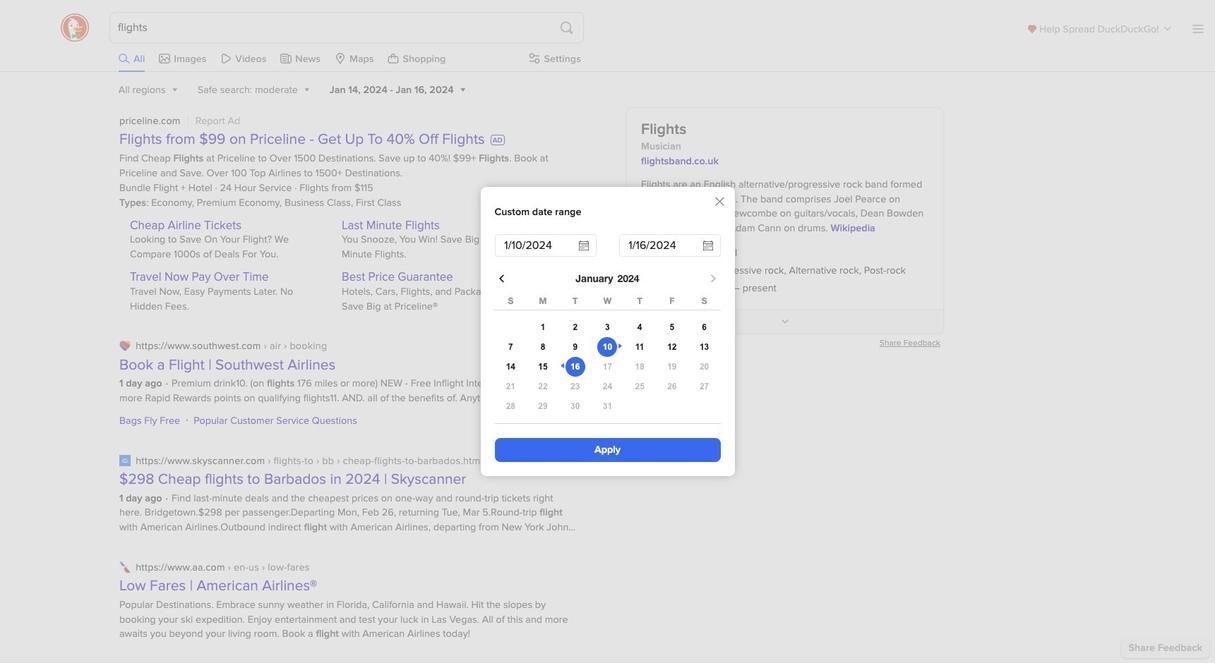 Task type: locate. For each thing, give the bounding box(es) containing it.
help spread duckduckgo! image
[[1028, 24, 1037, 33]]

search domain aa.com image
[[119, 562, 131, 574]]

grid
[[495, 292, 721, 423]]

None field
[[495, 235, 596, 257], [619, 235, 721, 257], [495, 235, 596, 257], [619, 235, 721, 257]]

heading
[[495, 268, 721, 292]]



Task type: describe. For each thing, give the bounding box(es) containing it.
search domain southwest.com image
[[119, 341, 131, 352]]

search domain skyscanner.com image
[[119, 455, 131, 467]]



Task type: vqa. For each thing, say whether or not it's contained in the screenshot.
Search domain aveloair.com "image"
no



